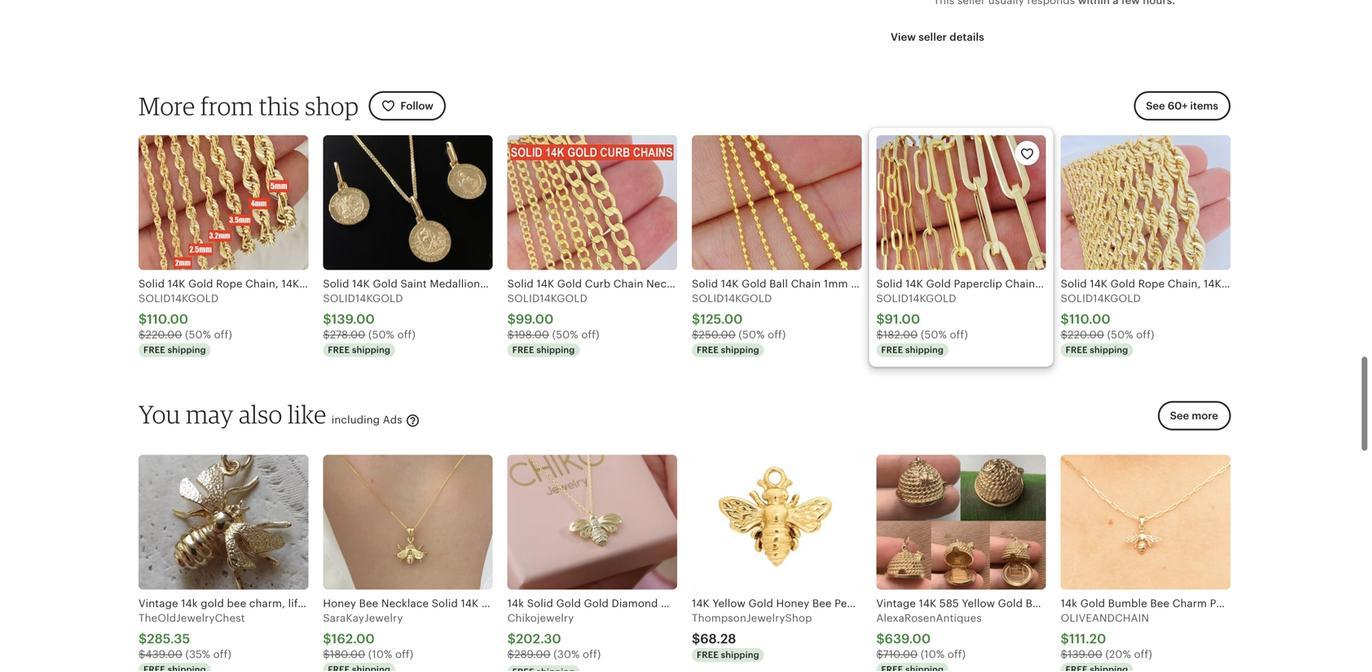 Task type: describe. For each thing, give the bounding box(es) containing it.
off) for honey bee necklace solid 14k yellow gold| dainty honey bee bumble bee charm pendant| beekeeper gift image
[[396, 649, 414, 661]]

off) for "solid 14k gold saint medallions, italian, high quality 14k st. michael, st. christopher, st. jude pendants, unique saint pendant coins" image
[[398, 329, 416, 341]]

162.00
[[332, 632, 375, 647]]

solid 14k gold paperclip chain necklace 1.5mm 2.25mm 3mm 3.25mm 4.5mm 5.25mm 6.25mm, trending gold necklace, ladies gold necklace image
[[877, 135, 1047, 270]]

more
[[139, 91, 195, 121]]

chikojewelry $ 202.30 $ 289.00 (30% off)
[[508, 613, 601, 661]]

solid14kgold for "solid 14k gold saint medallions, italian, high quality 14k st. michael, st. christopher, st. jude pendants, unique saint pendant coins" image
[[323, 293, 403, 305]]

free for solid 14k gold curb chain necklace, 2mm 2.5mm 3mm 3.5mm 4mm 5mm curb link, strong ladies gold chain, man gold chain image
[[513, 345, 535, 356]]

vintage 14k 585 yellow gold bee beehive honey honeycomb queen moveable pendant charm image
[[877, 455, 1047, 590]]

110.00 for solid 14k gold rope chain, 14k solid gold rope necklace, 2mm 3mm 4mm 5mm genuine gold jewelry , ladies gold chain, man gold chain, durable image
[[1070, 312, 1111, 327]]

180.00
[[330, 649, 366, 661]]

shop
[[305, 91, 359, 121]]

free inside thompsonjewelryshop $ 68.28 free shipping
[[697, 651, 719, 661]]

seller
[[919, 31, 948, 43]]

$ inside thompsonjewelryshop $ 68.28 free shipping
[[692, 632, 701, 647]]

(10% for 162.00
[[369, 649, 393, 661]]

you may also like including ads
[[139, 400, 406, 430]]

see 60+ items
[[1147, 100, 1219, 112]]

items
[[1191, 100, 1219, 112]]

off) for 14k solid gold gold diamond queen bee pendant necklace, natural diamond honeycomb bee necklace, insect necklace jewelry gift for bee lover image
[[583, 649, 601, 661]]

439.00
[[145, 649, 183, 661]]

see 60+ items link
[[1135, 91, 1231, 121]]

off) for 'solid 14k gold ball chain 1mm 1.25mm 1.5mm, genuine 14k gold bead ball chain, genuine plain gold ball chain, ladies gold chain' image
[[768, 329, 786, 341]]

(50% for solid 14k gold rope chain, 14k solid gold rope necklace, 2mm 3mm 4mm 5mm genuine gold jewelry , ladies gold chain, man gold chain, durable image
[[1108, 329, 1134, 341]]

solid14kgold for the solid 14k gold paperclip chain necklace 1.5mm 2.25mm 3mm 3.25mm 4.5mm 5.25mm 6.25mm, trending gold necklace, ladies gold necklace 'image'
[[877, 293, 957, 305]]

see more link
[[1154, 401, 1231, 441]]

shipping for solid 14k gold rope chain, 14k solid gold rope necklace,  genuine gold jewelry , ladies gold chain, man gold chain, chain for layering image
[[168, 345, 206, 356]]

solid 14k gold rope chain, 14k solid gold rope necklace, 2mm 3mm 4mm 5mm genuine gold jewelry , ladies gold chain, man gold chain, durable image
[[1061, 135, 1231, 270]]

vintage 14k gold bee charm, life-like bee charm, 14k insect charm, 14k gold insect jewelry, layering pendant, nature, 14k gold bee pendant image
[[139, 455, 309, 590]]

theoldjewelrychest
[[139, 613, 245, 625]]

ads
[[383, 414, 403, 427]]

60+
[[1168, 100, 1188, 112]]

theoldjewelrychest $ 285.35 $ 439.00 (35% off)
[[139, 613, 245, 661]]

follow button
[[369, 91, 446, 121]]

including
[[332, 414, 380, 427]]

182.00
[[884, 329, 918, 341]]

shipping for the solid 14k gold paperclip chain necklace 1.5mm 2.25mm 3mm 3.25mm 4.5mm 5.25mm 6.25mm, trending gold necklace, ladies gold necklace 'image'
[[906, 345, 944, 356]]

(35%
[[186, 649, 210, 661]]

details
[[950, 31, 985, 43]]

from
[[201, 91, 254, 121]]

(30%
[[554, 649, 580, 661]]

220.00 for solid 14k gold rope chain, 14k solid gold rope necklace, 2mm 3mm 4mm 5mm genuine gold jewelry , ladies gold chain, man gold chain, durable image
[[1068, 329, 1105, 341]]

solid14kgold for solid 14k gold curb chain necklace, 2mm 2.5mm 3mm 3.5mm 4mm 5mm curb link, strong ladies gold chain, man gold chain image
[[508, 293, 588, 305]]

shipping inside thompsonjewelryshop $ 68.28 free shipping
[[721, 651, 760, 661]]

solid 14k gold saint medallions, italian, high quality 14k st. michael, st. christopher, st. jude pendants, unique saint pendant coins image
[[323, 135, 493, 270]]

68.28
[[701, 632, 737, 647]]

278.00
[[330, 329, 366, 341]]

solid 14k gold ball chain 1mm 1.25mm 1.5mm, genuine 14k gold bead ball chain, genuine plain gold ball chain, ladies gold chain image
[[692, 135, 862, 270]]

sarakayjewelry $ 162.00 $ 180.00 (10% off)
[[323, 613, 414, 661]]

solid14kgold $ 110.00 $ 220.00 (50% off) free shipping for solid 14k gold rope chain, 14k solid gold rope necklace, 2mm 3mm 4mm 5mm genuine gold jewelry , ladies gold chain, man gold chain, durable image
[[1061, 293, 1155, 356]]

oliveandchain $ 111.20 $ 139.00 (20% off)
[[1061, 613, 1153, 661]]

solid14kgold $ 91.00 $ 182.00 (50% off) free shipping
[[877, 293, 969, 356]]

(50% for 'solid 14k gold ball chain 1mm 1.25mm 1.5mm, genuine 14k gold bead ball chain, genuine plain gold ball chain, ladies gold chain' image
[[739, 329, 765, 341]]

free for solid 14k gold rope chain, 14k solid gold rope necklace,  genuine gold jewelry , ladies gold chain, man gold chain, chain for layering image
[[144, 345, 165, 356]]

202.30
[[516, 632, 562, 647]]

honey bee necklace solid 14k yellow gold| dainty honey bee bumble bee charm pendant| beekeeper gift image
[[323, 455, 493, 590]]

see more
[[1171, 410, 1219, 422]]



Task type: locate. For each thing, give the bounding box(es) containing it.
solid14kgold
[[139, 293, 219, 305], [323, 293, 403, 305], [508, 293, 588, 305], [692, 293, 772, 305], [877, 293, 957, 305], [1061, 293, 1142, 305]]

see left the more
[[1171, 410, 1190, 422]]

0 horizontal spatial 139.00
[[332, 312, 375, 327]]

solid14kgold for solid 14k gold rope chain, 14k solid gold rope necklace,  genuine gold jewelry , ladies gold chain, man gold chain, chain for layering image
[[139, 293, 219, 305]]

(10% inside sarakayjewelry $ 162.00 $ 180.00 (10% off)
[[369, 649, 393, 661]]

free for solid 14k gold rope chain, 14k solid gold rope necklace, 2mm 3mm 4mm 5mm genuine gold jewelry , ladies gold chain, man gold chain, durable image
[[1066, 345, 1088, 356]]

see left 60+
[[1147, 100, 1166, 112]]

solid14kgold $ 110.00 $ 220.00 (50% off) free shipping
[[139, 293, 232, 356], [1061, 293, 1155, 356]]

off) inside solid14kgold $ 125.00 $ 250.00 (50% off) free shipping
[[768, 329, 786, 341]]

1 solid14kgold from the left
[[139, 293, 219, 305]]

(10% for 639.00
[[921, 649, 945, 661]]

off) for solid 14k gold curb chain necklace, 2mm 2.5mm 3mm 3.5mm 4mm 5mm curb link, strong ladies gold chain, man gold chain image
[[582, 329, 600, 341]]

1 horizontal spatial see
[[1171, 410, 1190, 422]]

110.00
[[147, 312, 189, 327], [1070, 312, 1111, 327]]

(50% for the solid 14k gold paperclip chain necklace 1.5mm 2.25mm 3mm 3.25mm 4.5mm 5.25mm 6.25mm, trending gold necklace, ladies gold necklace 'image'
[[921, 329, 948, 341]]

6 solid14kgold from the left
[[1061, 293, 1142, 305]]

off) for 14k gold bumble bee charm pendant necklace / yellow gold bee necklace / unisex men's women's / gift for him & her image
[[1135, 649, 1153, 661]]

1 220.00 from the left
[[146, 329, 182, 341]]

1 horizontal spatial solid14kgold $ 110.00 $ 220.00 (50% off) free shipping
[[1061, 293, 1155, 356]]

free for "solid 14k gold saint medallions, italian, high quality 14k st. michael, st. christopher, st. jude pendants, unique saint pendant coins" image
[[328, 345, 350, 356]]

shipping
[[168, 345, 206, 356], [352, 345, 391, 356], [537, 345, 575, 356], [721, 345, 760, 356], [906, 345, 944, 356], [1091, 345, 1129, 356], [721, 651, 760, 661]]

3 (50% from the left
[[553, 329, 579, 341]]

off) inside alexarosenantiques $ 639.00 $ 710.00 (10% off)
[[948, 649, 966, 661]]

see
[[1147, 100, 1166, 112], [1171, 410, 1190, 422]]

1 horizontal spatial 220.00
[[1068, 329, 1105, 341]]

like
[[288, 400, 327, 430]]

shipping for solid 14k gold curb chain necklace, 2mm 2.5mm 3mm 3.5mm 4mm 5mm curb link, strong ladies gold chain, man gold chain image
[[537, 345, 575, 356]]

(50% inside solid14kgold $ 91.00 $ 182.00 (50% off) free shipping
[[921, 329, 948, 341]]

5 solid14kgold from the left
[[877, 293, 957, 305]]

1 110.00 from the left
[[147, 312, 189, 327]]

view seller details link
[[879, 23, 997, 52]]

solid14kgold inside 'solid14kgold $ 139.00 $ 278.00 (50% off) free shipping'
[[323, 293, 403, 305]]

125.00
[[701, 312, 743, 327]]

$
[[139, 312, 147, 327], [323, 312, 332, 327], [508, 312, 516, 327], [692, 312, 701, 327], [877, 312, 885, 327], [1061, 312, 1070, 327], [139, 329, 146, 341], [323, 329, 330, 341], [508, 329, 515, 341], [692, 329, 699, 341], [877, 329, 884, 341], [1061, 329, 1068, 341], [139, 632, 147, 647], [323, 632, 332, 647], [508, 632, 516, 647], [692, 632, 701, 647], [877, 632, 885, 647], [1061, 632, 1070, 647], [139, 649, 145, 661], [323, 649, 330, 661], [508, 649, 515, 661], [877, 649, 884, 661], [1061, 649, 1068, 661]]

free inside solid14kgold $ 91.00 $ 182.00 (50% off) free shipping
[[882, 345, 904, 356]]

(10% inside alexarosenantiques $ 639.00 $ 710.00 (10% off)
[[921, 649, 945, 661]]

111.20
[[1070, 632, 1107, 647]]

0 horizontal spatial 110.00
[[147, 312, 189, 327]]

2 220.00 from the left
[[1068, 329, 1105, 341]]

139.00 up 278.00
[[332, 312, 375, 327]]

639.00
[[885, 632, 931, 647]]

shipping inside solid14kgold $ 99.00 $ 198.00 (50% off) free shipping
[[537, 345, 575, 356]]

(10%
[[369, 649, 393, 661], [921, 649, 945, 661]]

2 110.00 from the left
[[1070, 312, 1111, 327]]

alexarosenantiques $ 639.00 $ 710.00 (10% off)
[[877, 613, 982, 661]]

1 (50% from the left
[[185, 329, 211, 341]]

free
[[144, 345, 165, 356], [328, 345, 350, 356], [513, 345, 535, 356], [697, 345, 719, 356], [882, 345, 904, 356], [1066, 345, 1088, 356], [697, 651, 719, 661]]

(50% for solid 14k gold curb chain necklace, 2mm 2.5mm 3mm 3.5mm 4mm 5mm curb link, strong ladies gold chain, man gold chain image
[[553, 329, 579, 341]]

(10% down 162.00
[[369, 649, 393, 661]]

14k gold bumble bee charm pendant necklace / yellow gold bee necklace / unisex men's women's / gift for him & her image
[[1061, 455, 1231, 590]]

alexarosenantiques
[[877, 613, 982, 625]]

1 vertical spatial see
[[1171, 410, 1190, 422]]

shipping for solid 14k gold rope chain, 14k solid gold rope necklace, 2mm 3mm 4mm 5mm genuine gold jewelry , ladies gold chain, man gold chain, durable image
[[1091, 345, 1129, 356]]

follow
[[401, 100, 434, 112]]

1 horizontal spatial 139.00
[[1068, 649, 1103, 661]]

2 (10% from the left
[[921, 649, 945, 661]]

solid 14k gold curb chain necklace, 2mm 2.5mm 3mm 3.5mm 4mm 5mm curb link, strong ladies gold chain, man gold chain image
[[508, 135, 678, 270]]

220.00 for solid 14k gold rope chain, 14k solid gold rope necklace,  genuine gold jewelry , ladies gold chain, man gold chain, chain for layering image
[[146, 329, 182, 341]]

139.00 inside oliveandchain $ 111.20 $ 139.00 (20% off)
[[1068, 649, 1103, 661]]

free for the solid 14k gold paperclip chain necklace 1.5mm 2.25mm 3mm 3.25mm 4.5mm 5.25mm 6.25mm, trending gold necklace, ladies gold necklace 'image'
[[882, 345, 904, 356]]

1 (10% from the left
[[369, 649, 393, 661]]

99.00
[[516, 312, 554, 327]]

off) inside chikojewelry $ 202.30 $ 289.00 (30% off)
[[583, 649, 601, 661]]

solid14kgold for 'solid 14k gold ball chain 1mm 1.25mm 1.5mm, genuine 14k gold bead ball chain, genuine plain gold ball chain, ladies gold chain' image
[[692, 293, 772, 305]]

off) for vintage 14k gold bee charm, life-like bee charm, 14k insect charm, 14k gold insect jewelry, layering pendant, nature, 14k gold bee pendant image on the bottom of the page
[[213, 649, 232, 661]]

off) for solid 14k gold rope chain, 14k solid gold rope necklace, 2mm 3mm 4mm 5mm genuine gold jewelry , ladies gold chain, man gold chain, durable image
[[1137, 329, 1155, 341]]

(20%
[[1106, 649, 1132, 661]]

you
[[139, 400, 181, 430]]

off) inside 'solid14kgold $ 139.00 $ 278.00 (50% off) free shipping'
[[398, 329, 416, 341]]

off) for solid 14k gold rope chain, 14k solid gold rope necklace,  genuine gold jewelry , ladies gold chain, man gold chain, chain for layering image
[[214, 329, 232, 341]]

solid14kgold $ 139.00 $ 278.00 (50% off) free shipping
[[323, 293, 416, 356]]

free inside solid14kgold $ 125.00 $ 250.00 (50% off) free shipping
[[697, 345, 719, 356]]

sarakayjewelry
[[323, 613, 403, 625]]

shipping inside solid14kgold $ 125.00 $ 250.00 (50% off) free shipping
[[721, 345, 760, 356]]

free inside solid14kgold $ 99.00 $ 198.00 (50% off) free shipping
[[513, 345, 535, 356]]

2 solid14kgold from the left
[[323, 293, 403, 305]]

2 solid14kgold $ 110.00 $ 220.00 (50% off) free shipping from the left
[[1061, 293, 1155, 356]]

view
[[891, 31, 917, 43]]

139.00 inside 'solid14kgold $ 139.00 $ 278.00 (50% off) free shipping'
[[332, 312, 375, 327]]

thompsonjewelryshop $ 68.28 free shipping
[[692, 613, 813, 661]]

220.00
[[146, 329, 182, 341], [1068, 329, 1105, 341]]

0 vertical spatial 139.00
[[332, 312, 375, 327]]

1 horizontal spatial (10%
[[921, 649, 945, 661]]

solid14kgold inside solid14kgold $ 99.00 $ 198.00 (50% off) free shipping
[[508, 293, 588, 305]]

thompsonjewelryshop
[[692, 613, 813, 625]]

solid14kgold inside solid14kgold $ 91.00 $ 182.00 (50% off) free shipping
[[877, 293, 957, 305]]

(50% inside solid14kgold $ 125.00 $ 250.00 (50% off) free shipping
[[739, 329, 765, 341]]

198.00
[[515, 329, 550, 341]]

91.00
[[885, 312, 921, 327]]

1 vertical spatial 139.00
[[1068, 649, 1103, 661]]

0 vertical spatial see
[[1147, 100, 1166, 112]]

off) inside solid14kgold $ 99.00 $ 198.00 (50% off) free shipping
[[582, 329, 600, 341]]

1 solid14kgold $ 110.00 $ 220.00 (50% off) free shipping from the left
[[139, 293, 232, 356]]

solid14kgold $ 125.00 $ 250.00 (50% off) free shipping
[[692, 293, 786, 356]]

oliveandchain
[[1061, 613, 1150, 625]]

solid 14k gold rope chain, 14k solid gold rope necklace,  genuine gold jewelry , ladies gold chain, man gold chain, chain for layering image
[[139, 135, 309, 270]]

(50% inside 'solid14kgold $ 139.00 $ 278.00 (50% off) free shipping'
[[369, 329, 395, 341]]

0 horizontal spatial solid14kgold $ 110.00 $ 220.00 (50% off) free shipping
[[139, 293, 232, 356]]

solid14kgold $ 110.00 $ 220.00 (50% off) free shipping for solid 14k gold rope chain, 14k solid gold rope necklace,  genuine gold jewelry , ladies gold chain, man gold chain, chain for layering image
[[139, 293, 232, 356]]

0 horizontal spatial see
[[1147, 100, 1166, 112]]

view seller details
[[891, 31, 985, 43]]

solid14kgold for solid 14k gold rope chain, 14k solid gold rope necklace, 2mm 3mm 4mm 5mm genuine gold jewelry , ladies gold chain, man gold chain, durable image
[[1061, 293, 1142, 305]]

6 (50% from the left
[[1108, 329, 1134, 341]]

0 horizontal spatial (10%
[[369, 649, 393, 661]]

more
[[1193, 410, 1219, 422]]

(10% down 639.00 in the right bottom of the page
[[921, 649, 945, 661]]

4 (50% from the left
[[739, 329, 765, 341]]

14k solid gold gold diamond queen bee pendant necklace, natural diamond honeycomb bee necklace, insect necklace jewelry gift for bee lover image
[[508, 455, 678, 590]]

solid14kgold $ 99.00 $ 198.00 (50% off) free shipping
[[508, 293, 600, 356]]

139.00 down the '111.20'
[[1068, 649, 1103, 661]]

more from this shop
[[139, 91, 359, 121]]

shipping inside 'solid14kgold $ 139.00 $ 278.00 (50% off) free shipping'
[[352, 345, 391, 356]]

110.00 for solid 14k gold rope chain, 14k solid gold rope necklace,  genuine gold jewelry , ladies gold chain, man gold chain, chain for layering image
[[147, 312, 189, 327]]

see for see 60+ items
[[1147, 100, 1166, 112]]

off) inside oliveandchain $ 111.20 $ 139.00 (20% off)
[[1135, 649, 1153, 661]]

off) for vintage 14k 585 yellow gold bee beehive honey honeycomb queen moveable pendant charm image
[[948, 649, 966, 661]]

see more button
[[1159, 401, 1231, 431]]

shipping for 'solid 14k gold ball chain 1mm 1.25mm 1.5mm, genuine 14k gold bead ball chain, genuine plain gold ball chain, ladies gold chain' image
[[721, 345, 760, 356]]

5 (50% from the left
[[921, 329, 948, 341]]

3 solid14kgold from the left
[[508, 293, 588, 305]]

off)
[[214, 329, 232, 341], [398, 329, 416, 341], [582, 329, 600, 341], [768, 329, 786, 341], [950, 329, 969, 341], [1137, 329, 1155, 341], [213, 649, 232, 661], [396, 649, 414, 661], [583, 649, 601, 661], [948, 649, 966, 661], [1135, 649, 1153, 661]]

1 horizontal spatial 110.00
[[1070, 312, 1111, 327]]

(50%
[[185, 329, 211, 341], [369, 329, 395, 341], [553, 329, 579, 341], [739, 329, 765, 341], [921, 329, 948, 341], [1108, 329, 1134, 341]]

289.00
[[515, 649, 551, 661]]

off) inside theoldjewelrychest $ 285.35 $ 439.00 (35% off)
[[213, 649, 232, 661]]

2 (50% from the left
[[369, 329, 395, 341]]

free for 'solid 14k gold ball chain 1mm 1.25mm 1.5mm, genuine 14k gold bead ball chain, genuine plain gold ball chain, ladies gold chain' image
[[697, 345, 719, 356]]

(50% for "solid 14k gold saint medallions, italian, high quality 14k st. michael, st. christopher, st. jude pendants, unique saint pendant coins" image
[[369, 329, 395, 341]]

710.00
[[884, 649, 918, 661]]

see for see more
[[1171, 410, 1190, 422]]

free inside 'solid14kgold $ 139.00 $ 278.00 (50% off) free shipping'
[[328, 345, 350, 356]]

0 horizontal spatial 220.00
[[146, 329, 182, 341]]

off) inside solid14kgold $ 91.00 $ 182.00 (50% off) free shipping
[[950, 329, 969, 341]]

(50% for solid 14k gold rope chain, 14k solid gold rope necklace,  genuine gold jewelry , ladies gold chain, man gold chain, chain for layering image
[[185, 329, 211, 341]]

see inside button
[[1171, 410, 1190, 422]]

off) for the solid 14k gold paperclip chain necklace 1.5mm 2.25mm 3mm 3.25mm 4.5mm 5.25mm 6.25mm, trending gold necklace, ladies gold necklace 'image'
[[950, 329, 969, 341]]

14k yellow gold honey bee pendant or charm animal insect with or without  14k yellow gold .9 diamond-cut curb chain  with lobster clasp image
[[692, 455, 862, 590]]

may
[[186, 400, 234, 430]]

shipping inside solid14kgold $ 91.00 $ 182.00 (50% off) free shipping
[[906, 345, 944, 356]]

this
[[259, 91, 300, 121]]

285.35
[[147, 632, 190, 647]]

(50% inside solid14kgold $ 99.00 $ 198.00 (50% off) free shipping
[[553, 329, 579, 341]]

139.00
[[332, 312, 375, 327], [1068, 649, 1103, 661]]

solid14kgold inside solid14kgold $ 125.00 $ 250.00 (50% off) free shipping
[[692, 293, 772, 305]]

4 solid14kgold from the left
[[692, 293, 772, 305]]

chikojewelry
[[508, 613, 574, 625]]

250.00
[[699, 329, 736, 341]]

off) inside sarakayjewelry $ 162.00 $ 180.00 (10% off)
[[396, 649, 414, 661]]

also
[[239, 400, 283, 430]]

shipping for "solid 14k gold saint medallions, italian, high quality 14k st. michael, st. christopher, st. jude pendants, unique saint pendant coins" image
[[352, 345, 391, 356]]



Task type: vqa. For each thing, say whether or not it's contained in the screenshot.


